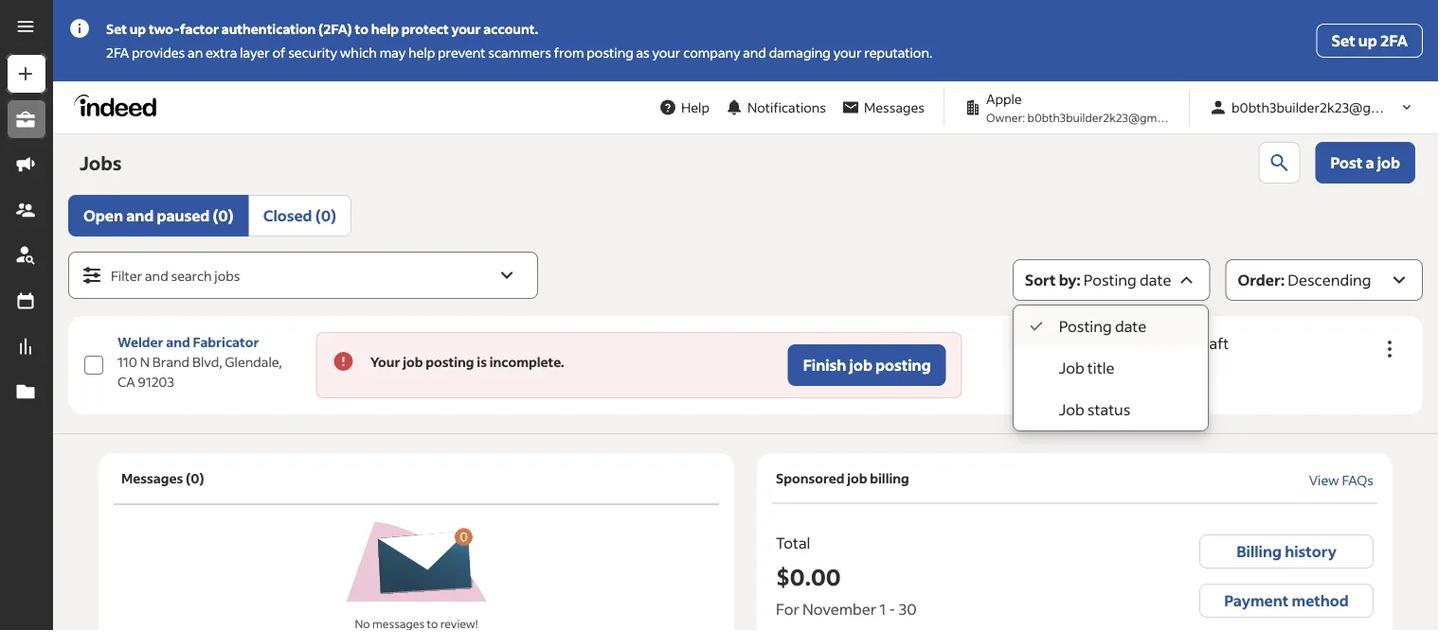 Task type: describe. For each thing, give the bounding box(es) containing it.
glendale,
[[225, 354, 282, 371]]

91203
[[138, 374, 174, 391]]

may
[[380, 44, 406, 61]]

open and paused (0)
[[83, 206, 234, 225]]

-
[[889, 600, 896, 620]]

1 horizontal spatial your
[[652, 44, 681, 61]]

110
[[117, 354, 137, 371]]

Select job checkbox
[[84, 356, 103, 375]]

2fa inside the set up two-factor authentication (2fa) to help protect your account. 2fa provides an extra layer of security which may help prevent scammers from posting as your company and damaging your reputation.
[[106, 44, 129, 61]]

set for set up 2fa
[[1332, 31, 1355, 50]]

apple
[[986, 90, 1022, 108]]

status
[[1087, 400, 1131, 420]]

set up 2fa link
[[1317, 24, 1423, 58]]

and inside the set up two-factor authentication (2fa) to help protect your account. 2fa provides an extra layer of security which may help prevent scammers from posting as your company and damaging your reputation.
[[743, 44, 766, 61]]

0 vertical spatial date
[[1140, 270, 1171, 290]]

filter and search jobs
[[111, 268, 240, 285]]

welder and fabricator 110 n brand blvd, glendale, ca 91203
[[117, 334, 282, 391]]

set up 2fa
[[1332, 31, 1408, 50]]

search candidates image
[[1268, 152, 1291, 174]]

payment
[[1224, 592, 1289, 611]]

fabricator
[[193, 334, 259, 351]]

closed
[[263, 206, 312, 225]]

posting for your job posting is incomplete.
[[426, 354, 474, 371]]

sort by: list box
[[1013, 306, 1208, 431]]

protect
[[402, 20, 449, 37]]

jobs
[[214, 268, 240, 285]]

2 horizontal spatial your
[[833, 44, 862, 61]]

view
[[1309, 472, 1339, 489]]

post a job
[[1331, 153, 1400, 172]]

history
[[1285, 542, 1337, 562]]

(2fa)
[[318, 20, 352, 37]]

messages (0)
[[121, 470, 204, 487]]

title
[[1087, 359, 1115, 378]]

is
[[477, 354, 487, 371]]

total $0.00 for november 1 - 30
[[776, 534, 917, 620]]

indeed home image
[[74, 94, 165, 117]]

company
[[683, 44, 740, 61]]

sort
[[1025, 270, 1056, 290]]

which
[[340, 44, 377, 61]]

order:
[[1238, 270, 1285, 290]]

and for open and paused (0)
[[126, 206, 154, 225]]

blvd,
[[192, 354, 222, 371]]

help button
[[651, 90, 717, 125]]

factor
[[180, 20, 219, 37]]

sort by: posting date
[[1025, 270, 1171, 290]]

a
[[1366, 153, 1374, 172]]

set for set up two-factor authentication (2fa) to help protect your account. 2fa provides an extra layer of security which may help prevent scammers from posting as your company and damaging your reputation.
[[106, 20, 127, 37]]

by:
[[1059, 270, 1081, 290]]

(0) for closed (0)
[[315, 206, 336, 225]]

job for your job posting is incomplete.
[[403, 354, 423, 371]]

jobs
[[80, 151, 122, 175]]

authentication
[[222, 20, 316, 37]]

welder
[[117, 334, 163, 351]]

(0) for messages (0)
[[186, 470, 204, 487]]

faqs
[[1342, 472, 1374, 489]]

incomplete.
[[490, 354, 564, 371]]

november
[[802, 600, 877, 620]]

1 horizontal spatial help
[[408, 44, 435, 61]]

finish job posting group
[[316, 333, 962, 399]]

and for welder and fabricator 110 n brand blvd, glendale, ca 91203
[[166, 334, 190, 351]]

up for two-
[[130, 20, 146, 37]]

apple owner: b0bth3builder2k23@gmail.com
[[986, 90, 1194, 125]]

owner:
[[986, 110, 1025, 125]]

security
[[288, 44, 337, 61]]

two-
[[149, 20, 180, 37]]

reputation.
[[864, 44, 932, 61]]

job status
[[1059, 400, 1131, 420]]

your
[[370, 354, 400, 371]]

sponsored job billing
[[776, 470, 909, 487]]

order: descending
[[1238, 270, 1371, 290]]

$0.00
[[776, 562, 841, 592]]

descending
[[1288, 270, 1371, 290]]

from
[[554, 44, 584, 61]]

billing
[[870, 470, 909, 487]]

filter
[[111, 268, 142, 285]]

messages for messages (0)
[[121, 470, 183, 487]]

posting inside the set up two-factor authentication (2fa) to help protect your account. 2fa provides an extra layer of security which may help prevent scammers from posting as your company and damaging your reputation.
[[587, 44, 634, 61]]

layer
[[240, 44, 270, 61]]



Task type: locate. For each thing, give the bounding box(es) containing it.
0 horizontal spatial up
[[130, 20, 146, 37]]

posting left is
[[426, 354, 474, 371]]

messages for messages
[[864, 99, 925, 116]]

finish job posting
[[803, 356, 931, 375]]

closed (0)
[[263, 206, 336, 225]]

an
[[188, 44, 203, 61]]

1 vertical spatial messages
[[121, 470, 183, 487]]

0 horizontal spatial messages
[[121, 470, 183, 487]]

posting up job title
[[1059, 317, 1112, 336]]

finish
[[803, 356, 846, 375]]

and right company
[[743, 44, 766, 61]]

notifications
[[747, 99, 826, 116]]

0 horizontal spatial 2fa
[[106, 44, 129, 61]]

1 vertical spatial posting
[[1059, 317, 1112, 336]]

brand
[[152, 354, 190, 371]]

your up prevent
[[451, 20, 481, 37]]

1 horizontal spatial (0)
[[213, 206, 234, 225]]

job right your
[[403, 354, 423, 371]]

date inside posting date option
[[1115, 317, 1147, 336]]

total
[[776, 534, 810, 553]]

job left 'title'
[[1059, 359, 1084, 378]]

to
[[355, 20, 368, 37]]

b0bth3builder2k23@gmail.com inside apple owner: b0bth3builder2k23@gmail.com
[[1028, 110, 1194, 125]]

0 horizontal spatial posting
[[426, 354, 474, 371]]

up up b0bth3builder2k23@gmail.com "popup button"
[[1358, 31, 1377, 50]]

set inside the set up two-factor authentication (2fa) to help protect your account. 2fa provides an extra layer of security which may help prevent scammers from posting as your company and damaging your reputation.
[[106, 20, 127, 37]]

welder and fabricator link
[[117, 334, 259, 351]]

paused
[[157, 206, 210, 225]]

up left two-
[[130, 20, 146, 37]]

2fa
[[1380, 31, 1408, 50], [106, 44, 129, 61]]

1 vertical spatial date
[[1115, 317, 1147, 336]]

date down sort by: posting date
[[1115, 317, 1147, 336]]

0 vertical spatial help
[[371, 20, 399, 37]]

job for finish job posting
[[849, 356, 872, 375]]

set up b0bth3builder2k23@gmail.com "popup button"
[[1332, 31, 1355, 50]]

1 job from the top
[[1059, 359, 1084, 378]]

posting date option
[[1013, 306, 1208, 348]]

your job posting is incomplete.
[[370, 354, 564, 371]]

up inside the set up two-factor authentication (2fa) to help protect your account. 2fa provides an extra layer of security which may help prevent scammers from posting as your company and damaging your reputation.
[[130, 20, 146, 37]]

posting left the as
[[587, 44, 634, 61]]

2 horizontal spatial (0)
[[315, 206, 336, 225]]

posting right finish
[[875, 356, 931, 375]]

0 horizontal spatial help
[[371, 20, 399, 37]]

job title
[[1059, 359, 1115, 378]]

0 vertical spatial job
[[1059, 359, 1084, 378]]

damaging
[[769, 44, 831, 61]]

extra
[[206, 44, 237, 61]]

b0bth3builder2k23@gmail.com button
[[1201, 90, 1426, 125]]

finish job posting button
[[788, 345, 946, 387]]

(0)
[[213, 206, 234, 225], [315, 206, 336, 225], [186, 470, 204, 487]]

job right a at the top right of page
[[1377, 153, 1400, 172]]

post a job link
[[1316, 142, 1415, 184]]

up for 2fa
[[1358, 31, 1377, 50]]

billing history link
[[1199, 535, 1374, 569]]

your right the as
[[652, 44, 681, 61]]

as
[[636, 44, 650, 61]]

posting for finish job posting
[[875, 356, 931, 375]]

posting right by:
[[1084, 270, 1137, 290]]

messages link
[[834, 90, 932, 125]]

1 horizontal spatial set
[[1332, 31, 1355, 50]]

draft
[[1192, 334, 1229, 353]]

0 horizontal spatial set
[[106, 20, 127, 37]]

and
[[743, 44, 766, 61], [126, 206, 154, 225], [145, 268, 168, 285], [166, 334, 190, 351]]

billing history
[[1236, 542, 1337, 562]]

help right to
[[371, 20, 399, 37]]

view faqs
[[1309, 472, 1374, 489]]

up
[[130, 20, 146, 37], [1358, 31, 1377, 50]]

expand advanced search image
[[495, 264, 518, 287]]

and up brand
[[166, 334, 190, 351]]

set
[[106, 20, 127, 37], [1332, 31, 1355, 50]]

n
[[140, 354, 150, 371]]

2 horizontal spatial posting
[[875, 356, 931, 375]]

1
[[880, 600, 886, 620]]

provides
[[132, 44, 185, 61]]

job right finish
[[849, 356, 872, 375]]

set left two-
[[106, 20, 127, 37]]

0 horizontal spatial b0bth3builder2k23@gmail.com
[[1028, 110, 1194, 125]]

0 vertical spatial posting
[[1084, 270, 1137, 290]]

filter and search jobs element
[[69, 253, 537, 298]]

notifications button
[[717, 87, 834, 128]]

posting inside option
[[1059, 317, 1112, 336]]

job for job title
[[1059, 359, 1084, 378]]

0 vertical spatial messages
[[864, 99, 925, 116]]

job left status
[[1059, 400, 1084, 420]]

and right open at left top
[[126, 206, 154, 225]]

billing
[[1236, 542, 1282, 562]]

payment method link
[[1199, 585, 1374, 619]]

1 horizontal spatial b0bth3builder2k23@gmail.com
[[1232, 99, 1426, 116]]

for
[[776, 600, 799, 620]]

0 horizontal spatial (0)
[[186, 470, 204, 487]]

30
[[899, 600, 917, 620]]

date up posting date option
[[1140, 270, 1171, 290]]

posting
[[1084, 270, 1137, 290], [1059, 317, 1112, 336]]

date
[[1140, 270, 1171, 290], [1115, 317, 1147, 336]]

1 vertical spatial help
[[408, 44, 435, 61]]

your
[[451, 20, 481, 37], [652, 44, 681, 61], [833, 44, 862, 61]]

1 horizontal spatial messages
[[864, 99, 925, 116]]

apple owner: b0bth3builder2k23@gmail.com element
[[956, 89, 1194, 126]]

menu bar
[[0, 53, 53, 631]]

2 job from the top
[[1059, 400, 1084, 420]]

messages
[[864, 99, 925, 116], [121, 470, 183, 487]]

0 horizontal spatial your
[[451, 20, 481, 37]]

scammers
[[488, 44, 551, 61]]

view faqs link
[[1309, 472, 1374, 489]]

job title and location element
[[117, 333, 300, 392]]

your right damaging
[[833, 44, 862, 61]]

1 horizontal spatial posting
[[587, 44, 634, 61]]

1 horizontal spatial up
[[1358, 31, 1377, 50]]

account.
[[483, 20, 538, 37]]

help down protect
[[408, 44, 435, 61]]

and inside "welder and fabricator 110 n brand blvd, glendale, ca 91203"
[[166, 334, 190, 351]]

job left billing
[[847, 470, 867, 487]]

job for job status
[[1059, 400, 1084, 420]]

job inside button
[[849, 356, 872, 375]]

job for sponsored job billing
[[847, 470, 867, 487]]

and for filter and search jobs
[[145, 268, 168, 285]]

b0bth3builder2k23@gmail.com
[[1232, 99, 1426, 116], [1028, 110, 1194, 125]]

and right the filter
[[145, 268, 168, 285]]

open
[[83, 206, 123, 225]]

payment method
[[1224, 592, 1349, 611]]

method
[[1292, 592, 1349, 611]]

of
[[272, 44, 286, 61]]

posting date
[[1059, 317, 1147, 336]]

prevent
[[438, 44, 486, 61]]

post
[[1331, 153, 1363, 172]]

1 horizontal spatial 2fa
[[1380, 31, 1408, 50]]

ca
[[117, 374, 135, 391]]

posting inside button
[[875, 356, 931, 375]]

1 vertical spatial job
[[1059, 400, 1084, 420]]

set up two-factor authentication (2fa) to help protect your account. 2fa provides an extra layer of security which may help prevent scammers from posting as your company and damaging your reputation.
[[106, 20, 932, 61]]

b0bth3builder2k23@gmail.com inside b0bth3builder2k23@gmail.com "popup button"
[[1232, 99, 1426, 116]]

job
[[1059, 359, 1084, 378], [1059, 400, 1084, 420]]

sponsored
[[776, 470, 845, 487]]

help
[[681, 99, 710, 116]]

search
[[171, 268, 212, 285]]

help
[[371, 20, 399, 37], [408, 44, 435, 61]]



Task type: vqa. For each thing, say whether or not it's contained in the screenshot.
Date posted
no



